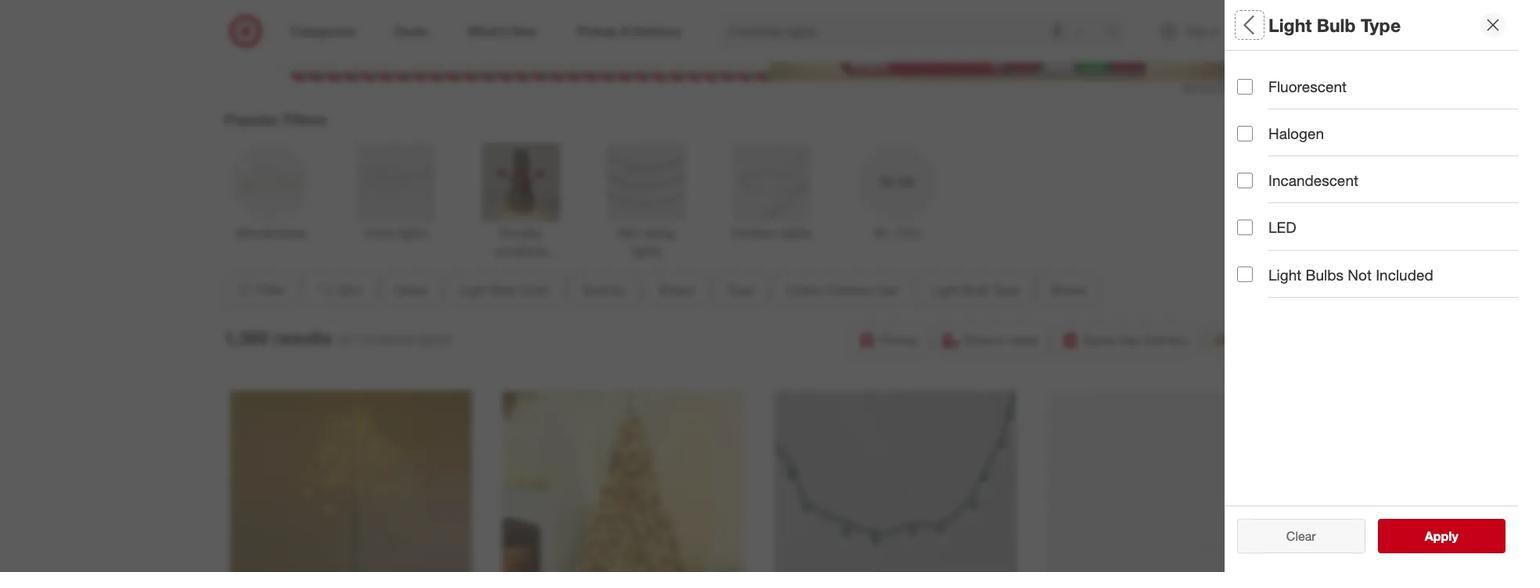 Task type: locate. For each thing, give the bounding box(es) containing it.
shop
[[963, 332, 993, 348]]

outdoor inside button
[[827, 282, 873, 298]]

same
[[1083, 332, 1116, 348]]

in
[[996, 332, 1006, 348]]

0 vertical spatial by
[[1273, 177, 1289, 195]]

results left for
[[274, 327, 332, 349]]

1 vertical spatial shape
[[658, 282, 695, 298]]

bulb up shop
[[963, 282, 989, 298]]

1 vertical spatial sold
[[583, 282, 609, 298]]

light bulb color down novelty sculpture lights
[[459, 282, 550, 298]]

same day delivery button
[[1054, 323, 1199, 357]]

deals button
[[1237, 51, 1506, 106], [382, 273, 440, 307]]

sold by button
[[1237, 160, 1506, 215], [570, 273, 639, 307]]

sold
[[1237, 177, 1269, 195], [583, 282, 609, 298]]

0 vertical spatial color
[[1313, 122, 1352, 140]]

by right incandescent option
[[1273, 177, 1289, 195]]

1 horizontal spatial shape
[[1237, 231, 1282, 249]]

clear button
[[1237, 520, 1365, 554]]

apply button
[[1378, 520, 1506, 554]]

0 horizontal spatial outdoor
[[732, 225, 778, 241]]

use
[[877, 282, 899, 298]]

filter button
[[224, 273, 297, 307]]

string
[[644, 225, 676, 241]]

0 horizontal spatial light bulb type
[[932, 282, 1019, 298]]

1 horizontal spatial deals
[[1237, 67, 1277, 85]]

deals down 4 link
[[1237, 67, 1277, 85]]

0 horizontal spatial by
[[612, 282, 626, 298]]

light inside button
[[932, 282, 960, 298]]

2 clear from the left
[[1286, 529, 1316, 545]]

30ct battery operated led christmas dewdrop fairy string lights warm white with silver wire - wondershop™ image
[[1047, 391, 1288, 573], [1047, 391, 1288, 573]]

costway 2ft/ 4ft/ 5ft/ 6ft pre-lit white twig birch tree for christmas holiday w/ led lights image
[[230, 391, 471, 573], [230, 391, 471, 573]]

lighted
[[1237, 505, 1291, 523]]

color down novelty sculpture lights
[[520, 282, 550, 298]]

led
[[1268, 219, 1296, 237]]

0 horizontal spatial deals button
[[382, 273, 440, 307]]

0 vertical spatial shape button
[[1237, 215, 1506, 270]]

mini string lights link
[[599, 140, 693, 260]]

light bulb type up shop
[[932, 282, 1019, 298]]

1,360 results for "christmas lights"
[[224, 327, 453, 349]]

0 vertical spatial sold by button
[[1237, 160, 1506, 215]]

results
[[274, 327, 332, 349], [1434, 529, 1475, 545]]

sold by up the led checkbox
[[1237, 177, 1289, 195]]

costway prelit 7.5ft christmas tree flocked xmas snowy tree 450 led lights image
[[502, 391, 744, 573], [502, 391, 744, 573]]

by inside all filters dialog
[[1273, 177, 1289, 195]]

brand
[[1052, 282, 1085, 298]]

type inside button
[[992, 282, 1019, 298]]

0 horizontal spatial sold by
[[583, 282, 626, 298]]

indoor outdoor use
[[787, 282, 899, 298]]

shape down mini string lights
[[658, 282, 695, 298]]

$0 - $15 link
[[850, 140, 944, 242]]

clear inside clear 'button'
[[1286, 529, 1316, 545]]

clear all button
[[1237, 520, 1365, 554]]

by
[[1273, 177, 1289, 195], [612, 282, 626, 298]]

1 vertical spatial shape button
[[645, 273, 708, 307]]

outdoor lights link
[[725, 140, 818, 242]]

Halogen checkbox
[[1237, 126, 1253, 141]]

lights inside novelty sculpture lights
[[506, 261, 536, 277]]

1 horizontal spatial light bulb type
[[1268, 14, 1401, 36]]

light bulb type
[[1268, 14, 1401, 36], [932, 282, 1019, 298]]

lights down sculpture
[[506, 261, 536, 277]]

store
[[1009, 332, 1038, 348]]

1 horizontal spatial by
[[1273, 177, 1289, 195]]

0 vertical spatial light bulb color button
[[1237, 106, 1506, 160]]

incandescent
[[1268, 172, 1358, 190]]

not
[[1348, 266, 1372, 284]]

results for see
[[1434, 529, 1475, 545]]

1 horizontal spatial results
[[1434, 529, 1475, 545]]

0 vertical spatial sold
[[1237, 177, 1269, 195]]

type inside all filters dialog
[[1237, 286, 1270, 304]]

lights down string
[[631, 243, 661, 259]]

apply
[[1425, 529, 1458, 545]]

0 vertical spatial shape
[[1237, 231, 1282, 249]]

1 vertical spatial light bulb color
[[459, 282, 550, 298]]

light bulb color button down sculpture
[[446, 273, 564, 307]]

sculpture
[[495, 243, 547, 259]]

lights up indoor
[[782, 225, 811, 241]]

sold by
[[1237, 177, 1289, 195], [583, 282, 626, 298]]

0 vertical spatial light bulb type
[[1268, 14, 1401, 36]]

color down fluorescent on the right of the page
[[1313, 122, 1352, 140]]

1 horizontal spatial deals button
[[1237, 51, 1506, 106]]

light bulb color down fluorescent on the right of the page
[[1237, 122, 1352, 140]]

bulb inside light bulb type button
[[963, 282, 989, 298]]

0 vertical spatial deals
[[1237, 67, 1277, 85]]

light bulb color button up incandescent
[[1237, 106, 1506, 160]]

fluorescent
[[1268, 77, 1347, 95]]

deals button inside all filters dialog
[[1237, 51, 1506, 106]]

search
[[1098, 25, 1135, 40]]

1 horizontal spatial sold
[[1237, 177, 1269, 195]]

mini string lights
[[617, 225, 676, 259]]

results right see
[[1434, 529, 1475, 545]]

0 horizontal spatial sold by button
[[570, 273, 639, 307]]

bulb
[[1317, 14, 1356, 36], [1277, 122, 1309, 140], [491, 282, 516, 298], [963, 282, 989, 298]]

included
[[1376, 266, 1433, 284]]

clear
[[1278, 529, 1308, 545], [1286, 529, 1316, 545]]

sold by button inside all filters dialog
[[1237, 160, 1506, 215]]

1 clear from the left
[[1278, 529, 1308, 545]]

by down mini string lights
[[612, 282, 626, 298]]

type inside dialog
[[1361, 14, 1401, 36]]

all filters dialog
[[1225, 0, 1518, 573]]

clear for clear
[[1286, 529, 1316, 545]]

type
[[1361, 14, 1401, 36], [727, 282, 754, 298], [992, 282, 1019, 298], [1237, 286, 1270, 304]]

0 horizontal spatial color
[[520, 282, 550, 298]]

0 vertical spatial deals button
[[1237, 51, 1506, 106]]

light bulb type inside light bulb type dialog
[[1268, 14, 1401, 36]]

lights"
[[419, 332, 453, 348]]

1 vertical spatial results
[[1434, 529, 1475, 545]]

shape
[[1237, 231, 1282, 249], [658, 282, 695, 298]]

0 horizontal spatial light bulb color
[[459, 282, 550, 298]]

0 horizontal spatial results
[[274, 327, 332, 349]]

lights right icicle
[[397, 225, 427, 241]]

light bulb color
[[1237, 122, 1352, 140], [459, 282, 550, 298]]

1 horizontal spatial light bulb color button
[[1237, 106, 1506, 160]]

1 horizontal spatial sold by button
[[1237, 160, 1506, 215]]

shape button
[[1237, 215, 1506, 270], [645, 273, 708, 307]]

color
[[1313, 122, 1352, 140], [520, 282, 550, 298]]

bulb down novelty sculpture lights
[[491, 282, 516, 298]]

lighted length button
[[1237, 489, 1506, 544]]

icicle
[[365, 225, 394, 241]]

1 vertical spatial sold by
[[583, 282, 626, 298]]

What can we help you find? suggestions appear below search field
[[719, 14, 1109, 49]]

popular filters
[[224, 110, 326, 128]]

sort button
[[303, 273, 375, 307]]

shape up light bulbs not included option
[[1237, 231, 1282, 249]]

0 horizontal spatial shape
[[658, 282, 695, 298]]

filters
[[1264, 14, 1312, 36]]

0 vertical spatial outdoor
[[732, 225, 778, 241]]

type button
[[1237, 270, 1506, 325], [714, 273, 767, 307]]

results inside button
[[1434, 529, 1475, 545]]

light bulb color inside all filters dialog
[[1237, 122, 1352, 140]]

1 horizontal spatial light bulb color
[[1237, 122, 1352, 140]]

Fluorescent checkbox
[[1237, 79, 1253, 94]]

1 vertical spatial outdoor
[[827, 282, 873, 298]]

1 horizontal spatial color
[[1313, 122, 1352, 140]]

0 vertical spatial sold by
[[1237, 177, 1289, 195]]

deals up "christmas
[[395, 282, 426, 298]]

see results button
[[1378, 520, 1506, 554]]

lights
[[397, 225, 427, 241], [782, 225, 811, 241], [631, 243, 661, 259], [506, 261, 536, 277]]

light bulb type up fluorescent on the right of the page
[[1268, 14, 1401, 36]]

novelty sculpture lights link
[[474, 140, 568, 277]]

1 horizontal spatial sold by
[[1237, 177, 1289, 195]]

advertisement region
[[290, 3, 1229, 81]]

light
[[1268, 14, 1312, 36], [1237, 122, 1273, 140], [1268, 266, 1301, 284], [459, 282, 487, 298], [932, 282, 960, 298]]

clear inside clear all button
[[1278, 529, 1308, 545]]

light bulb color button
[[1237, 106, 1506, 160], [446, 273, 564, 307]]

shop in store button
[[934, 323, 1048, 357]]

outdoor
[[732, 225, 778, 241], [827, 282, 873, 298]]

1 vertical spatial light bulb type
[[932, 282, 1019, 298]]

bulb right filters
[[1317, 14, 1356, 36]]

100ct led smooth mini christmas string lights with green wire - wondershop™ image
[[774, 391, 1016, 573], [774, 391, 1016, 573]]

0 vertical spatial results
[[274, 327, 332, 349]]

$0 - $15
[[874, 225, 919, 241]]

"christmas
[[357, 332, 416, 348]]

0 vertical spatial light bulb color
[[1237, 122, 1352, 140]]

sold by down the mini at top left
[[583, 282, 626, 298]]

light bulb type dialog
[[1225, 0, 1518, 573]]

0 horizontal spatial sold
[[583, 282, 609, 298]]

sort
[[338, 282, 362, 298]]

1 horizontal spatial outdoor
[[827, 282, 873, 298]]

light inside all filters dialog
[[1237, 122, 1273, 140]]

0 horizontal spatial light bulb color button
[[446, 273, 564, 307]]

wondershop link
[[224, 140, 318, 242]]

0 horizontal spatial deals
[[395, 282, 426, 298]]

deals
[[1237, 67, 1277, 85], [395, 282, 426, 298]]

shape inside all filters dialog
[[1237, 231, 1282, 249]]

sold inside all filters dialog
[[1237, 177, 1269, 195]]

4 link
[[1257, 14, 1291, 49]]

bulb down fluorescent on the right of the page
[[1277, 122, 1309, 140]]

popular
[[224, 110, 279, 128]]



Task type: describe. For each thing, give the bounding box(es) containing it.
1 horizontal spatial shape button
[[1237, 215, 1506, 270]]

light bulbs not included
[[1268, 266, 1433, 284]]

pickup button
[[851, 323, 928, 357]]

novelty
[[500, 225, 542, 241]]

sold by inside all filters dialog
[[1237, 177, 1289, 195]]

delivery
[[1144, 332, 1189, 348]]

bulb inside light bulb type dialog
[[1317, 14, 1356, 36]]

search button
[[1098, 14, 1135, 52]]

1 vertical spatial sold by button
[[570, 273, 639, 307]]

for
[[338, 332, 353, 348]]

1 vertical spatial by
[[612, 282, 626, 298]]

light bulb type inside light bulb type button
[[932, 282, 1019, 298]]

1 vertical spatial deals button
[[382, 273, 440, 307]]

clear for clear all
[[1278, 529, 1308, 545]]

shop in store
[[963, 332, 1038, 348]]

clear all
[[1278, 529, 1324, 545]]

length
[[1295, 505, 1344, 523]]

light bulb color button inside all filters dialog
[[1237, 106, 1506, 160]]

novelty sculpture lights
[[495, 225, 547, 277]]

icicle lights link
[[349, 140, 443, 242]]

sponsored
[[1182, 82, 1229, 94]]

filters
[[283, 110, 326, 128]]

outdoor lights
[[732, 225, 811, 241]]

deals inside all filters dialog
[[1237, 67, 1277, 85]]

4
[[1280, 16, 1285, 26]]

same day delivery
[[1083, 332, 1189, 348]]

wondershop
[[235, 225, 306, 241]]

-
[[891, 225, 896, 241]]

Incandescent checkbox
[[1237, 173, 1253, 188]]

day
[[1119, 332, 1141, 348]]

1 vertical spatial light bulb color button
[[446, 273, 564, 307]]

see
[[1408, 529, 1431, 545]]

all
[[1312, 529, 1324, 545]]

bulbs
[[1306, 266, 1344, 284]]

indoor
[[787, 282, 823, 298]]

lighted length
[[1237, 505, 1344, 523]]

1 horizontal spatial type button
[[1237, 270, 1506, 325]]

lights inside mini string lights
[[631, 243, 661, 259]]

filter
[[257, 282, 285, 298]]

pickup
[[880, 332, 918, 348]]

icicle lights
[[365, 225, 427, 241]]

indoor outdoor use button
[[774, 273, 912, 307]]

Light Bulbs Not Included checkbox
[[1237, 267, 1253, 283]]

$15
[[899, 225, 919, 241]]

results for 1,360
[[274, 327, 332, 349]]

all
[[1237, 14, 1259, 36]]

$0
[[874, 225, 887, 241]]

LED checkbox
[[1237, 220, 1253, 236]]

1 vertical spatial color
[[520, 282, 550, 298]]

light bulb type button
[[918, 273, 1032, 307]]

0 horizontal spatial shape button
[[645, 273, 708, 307]]

1 vertical spatial deals
[[395, 282, 426, 298]]

all filters
[[1237, 14, 1312, 36]]

see results
[[1408, 529, 1475, 545]]

brand button
[[1038, 273, 1099, 307]]

mini
[[617, 225, 641, 241]]

halogen
[[1268, 125, 1324, 143]]

1,360
[[224, 327, 269, 349]]

bulb inside all filters dialog
[[1277, 122, 1309, 140]]

0 horizontal spatial type button
[[714, 273, 767, 307]]

color inside all filters dialog
[[1313, 122, 1352, 140]]



Task type: vqa. For each thing, say whether or not it's contained in the screenshot.
Shape button to the bottom
yes



